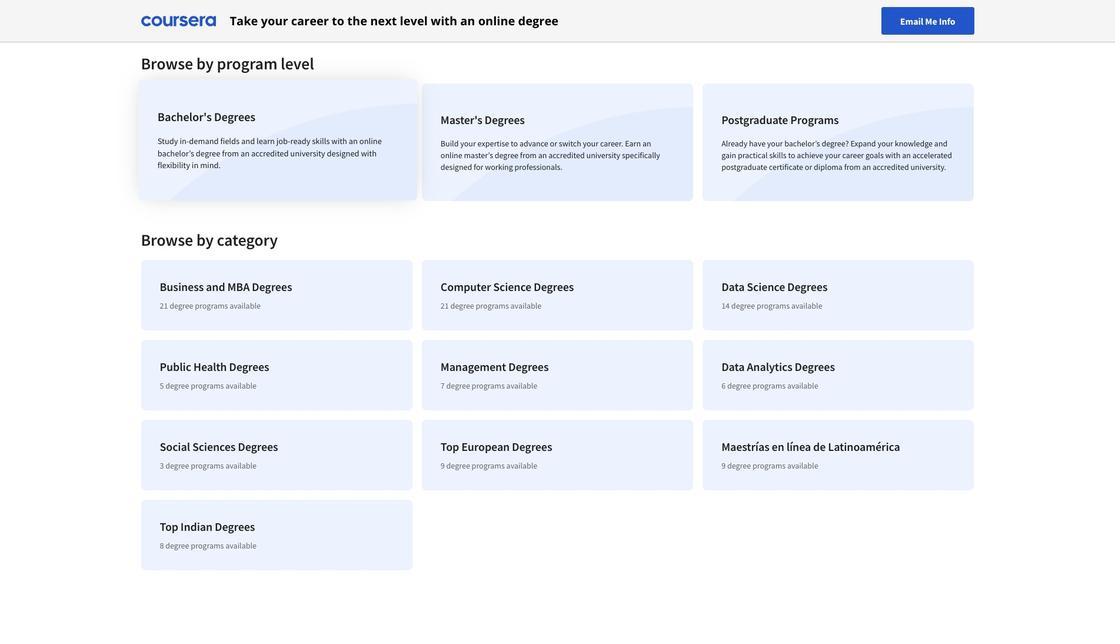 Task type: describe. For each thing, give the bounding box(es) containing it.
mind.
[[200, 160, 221, 171]]

8 degree programs available
[[160, 541, 257, 552]]

career.
[[600, 138, 624, 149]]

european
[[462, 440, 510, 454]]

from for bachelor's degrees
[[222, 148, 239, 159]]

study
[[157, 136, 178, 147]]

practical
[[738, 150, 768, 161]]

accredited inside already have your bachelor's degree? expand your knowledge and gain practical skills to achieve your career goals with an accelerated postgraduate certificate or diploma from an accredited university.
[[873, 162, 909, 172]]

7
[[441, 381, 445, 391]]

to inside already have your bachelor's degree? expand your knowledge and gain practical skills to achieve your career goals with an accelerated postgraduate certificate or diploma from an accredited university.
[[789, 150, 796, 161]]

your down degree?
[[825, 150, 841, 161]]

degree for data science degrees
[[732, 301, 755, 311]]

21 for computer
[[441, 301, 449, 311]]

accredited for master's degrees
[[549, 150, 585, 161]]

postgraduate
[[722, 112, 788, 127]]

university.
[[911, 162, 947, 172]]

expand
[[851, 138, 876, 149]]

data analytics degrees
[[722, 360, 835, 374]]

take your career to the next level with an online degree
[[230, 13, 559, 29]]

degree for computer science degrees
[[451, 301, 474, 311]]

social sciences degrees
[[160, 440, 278, 454]]

programs for social sciences degrees
[[191, 461, 224, 472]]

14 degree programs available
[[722, 301, 823, 311]]

master's
[[464, 150, 493, 161]]

and inside list
[[206, 280, 225, 294]]

demand
[[189, 136, 218, 147]]

knowledge
[[895, 138, 933, 149]]

to for the
[[332, 13, 344, 29]]

health
[[194, 360, 227, 374]]

study in-demand fields and learn job-ready skills with an online bachelor's degree from an accredited university designed with flexibility in mind.
[[157, 136, 382, 171]]

available for management degrees
[[507, 381, 538, 391]]

degree inside study in-demand fields and learn job-ready skills with an online bachelor's degree from an accredited university designed with flexibility in mind.
[[196, 148, 220, 159]]

data science degrees
[[722, 280, 828, 294]]

or inside the build your expertise to advance or switch your career. earn an online master's degree from an accredited university specifically designed for working professionals.
[[550, 138, 558, 149]]

online for bachelor's degrees
[[359, 136, 382, 147]]

your up master's
[[461, 138, 476, 149]]

degree inside the build your expertise to advance or switch your career. earn an online master's degree from an accredited university specifically designed for working professionals.
[[495, 150, 519, 161]]

available for public health degrees
[[226, 381, 257, 391]]

6
[[722, 381, 726, 391]]

top for top european degrees
[[441, 440, 459, 454]]

degree for maestrías en línea de latinoamérica
[[728, 461, 751, 472]]

management degrees
[[441, 360, 549, 374]]

by for category
[[196, 230, 214, 251]]

by for program
[[196, 53, 214, 74]]

certificate
[[769, 162, 804, 172]]

already
[[722, 138, 748, 149]]

analytics
[[747, 360, 793, 374]]

degree for business and mba degrees
[[170, 301, 193, 311]]

already have your bachelor's degree? expand your knowledge and gain practical skills to achieve your career goals with an accelerated postgraduate certificate or diploma from an accredited university.
[[722, 138, 953, 172]]

data for data science degrees
[[722, 280, 745, 294]]

programs for data analytics degrees
[[753, 381, 786, 391]]

the
[[348, 13, 367, 29]]

postgraduate
[[722, 162, 768, 172]]

7 degree programs available
[[441, 381, 538, 391]]

achieve
[[797, 150, 824, 161]]

degree for data analytics degrees
[[728, 381, 751, 391]]

browse for browse by category
[[141, 230, 193, 251]]

science for data
[[747, 280, 785, 294]]

1 vertical spatial level
[[281, 53, 314, 74]]

list containing business and mba degrees
[[136, 255, 979, 576]]

8
[[160, 541, 164, 552]]

designed inside the build your expertise to advance or switch your career. earn an online master's degree from an accredited university specifically designed for working professionals.
[[441, 162, 472, 172]]

email
[[901, 15, 924, 27]]

email me info button
[[882, 7, 975, 35]]

9 for maestrías
[[722, 461, 726, 472]]

14
[[722, 301, 730, 311]]

bachelor's degrees list
[[136, 79, 979, 206]]

take
[[230, 13, 258, 29]]

master's degrees
[[441, 112, 525, 127]]

de
[[814, 440, 826, 454]]

data for data analytics degrees
[[722, 360, 745, 374]]

build your expertise to advance or switch your career. earn an online master's degree from an accredited university specifically designed for working professionals.
[[441, 138, 660, 172]]

public health degrees
[[160, 360, 269, 374]]

bachelor's degrees
[[157, 109, 255, 124]]

coursera image
[[141, 11, 216, 30]]

browse by category
[[141, 230, 278, 251]]

degree for public health degrees
[[166, 381, 189, 391]]

in-
[[179, 136, 189, 147]]

browse by program level
[[141, 53, 314, 74]]

public
[[160, 360, 191, 374]]

diploma
[[814, 162, 843, 172]]

your right take at the top left of page
[[261, 13, 288, 29]]

degree for social sciences degrees
[[166, 461, 189, 472]]

program
[[217, 53, 278, 74]]

programs for maestrías en línea de latinoamérica
[[753, 461, 786, 472]]

programs for data science degrees
[[757, 301, 790, 311]]

flexibility
[[157, 160, 190, 171]]

accelerated
[[913, 150, 953, 161]]

next
[[370, 13, 397, 29]]

have
[[749, 138, 766, 149]]

available for business and mba degrees
[[230, 301, 261, 311]]

your right switch at the top right
[[583, 138, 599, 149]]

programs for top european degrees
[[472, 461, 505, 472]]

university for bachelor's degrees
[[290, 148, 325, 159]]

bachelor's
[[157, 109, 211, 124]]

or inside already have your bachelor's degree? expand your knowledge and gain practical skills to achieve your career goals with an accelerated postgraduate certificate or diploma from an accredited university.
[[805, 162, 813, 172]]

postgraduate programs
[[722, 112, 839, 127]]

top european degrees
[[441, 440, 552, 454]]

programs
[[791, 112, 839, 127]]

degree?
[[822, 138, 849, 149]]

management
[[441, 360, 506, 374]]

goals
[[866, 150, 884, 161]]

bachelor's inside already have your bachelor's degree? expand your knowledge and gain practical skills to achieve your career goals with an accelerated postgraduate certificate or diploma from an accredited university.
[[785, 138, 820, 149]]

available for social sciences degrees
[[226, 461, 257, 472]]

your right 'have'
[[768, 138, 783, 149]]



Task type: locate. For each thing, give the bounding box(es) containing it.
1 data from the top
[[722, 280, 745, 294]]

0 horizontal spatial 9
[[441, 461, 445, 472]]

and up 'accelerated'
[[935, 138, 948, 149]]

business and mba degrees
[[160, 280, 292, 294]]

by
[[196, 53, 214, 74], [196, 230, 214, 251]]

available for data analytics degrees
[[788, 381, 819, 391]]

bachelor's up flexibility
[[157, 148, 194, 159]]

programs for computer science degrees
[[476, 301, 509, 311]]

programs down the european at bottom
[[472, 461, 505, 472]]

for
[[474, 162, 484, 172]]

to
[[332, 13, 344, 29], [511, 138, 518, 149], [789, 150, 796, 161]]

top indian degrees
[[160, 520, 255, 535]]

0 vertical spatial career
[[291, 13, 329, 29]]

mba
[[228, 280, 250, 294]]

master's
[[441, 112, 483, 127]]

2 horizontal spatial online
[[478, 13, 515, 29]]

9 down the top european degrees
[[441, 461, 445, 472]]

browse up "business" at the left top of page
[[141, 230, 193, 251]]

level right next
[[400, 13, 428, 29]]

1 horizontal spatial university
[[587, 150, 621, 161]]

1 horizontal spatial level
[[400, 13, 428, 29]]

1 horizontal spatial 9
[[722, 461, 726, 472]]

1 vertical spatial top
[[160, 520, 178, 535]]

1 browse from the top
[[141, 53, 193, 74]]

0 horizontal spatial level
[[281, 53, 314, 74]]

5 degree programs available
[[160, 381, 257, 391]]

social
[[160, 440, 190, 454]]

2 vertical spatial online
[[441, 150, 463, 161]]

6 degree programs available
[[722, 381, 819, 391]]

degree
[[518, 13, 559, 29], [196, 148, 220, 159], [495, 150, 519, 161], [170, 301, 193, 311], [451, 301, 474, 311], [732, 301, 755, 311], [166, 381, 189, 391], [447, 381, 470, 391], [728, 381, 751, 391], [166, 461, 189, 472], [447, 461, 470, 472], [728, 461, 751, 472], [166, 541, 189, 552]]

1 vertical spatial or
[[805, 162, 813, 172]]

accredited inside the build your expertise to advance or switch your career. earn an online master's degree from an accredited university specifically designed for working professionals.
[[549, 150, 585, 161]]

degree for management degrees
[[447, 381, 470, 391]]

1 vertical spatial online
[[359, 136, 382, 147]]

21 degree programs available
[[160, 301, 261, 311], [441, 301, 542, 311]]

browse down coursera image
[[141, 53, 193, 74]]

9 degree programs available down the european at bottom
[[441, 461, 538, 472]]

online inside study in-demand fields and learn job-ready skills with an online bachelor's degree from an accredited university designed with flexibility in mind.
[[359, 136, 382, 147]]

from right diploma
[[845, 162, 861, 172]]

ready
[[290, 136, 310, 147]]

2 science from the left
[[747, 280, 785, 294]]

from for master's degrees
[[520, 150, 537, 161]]

accredited inside study in-demand fields and learn job-ready skills with an online bachelor's degree from an accredited university designed with flexibility in mind.
[[251, 148, 288, 159]]

1 horizontal spatial skills
[[770, 150, 787, 161]]

available for computer science degrees
[[511, 301, 542, 311]]

3
[[160, 461, 164, 472]]

available down línea
[[788, 461, 819, 472]]

and left 'learn'
[[241, 136, 255, 147]]

programs for top indian degrees
[[191, 541, 224, 552]]

0 vertical spatial skills
[[312, 136, 330, 147]]

1 horizontal spatial online
[[441, 150, 463, 161]]

available down social sciences degrees
[[226, 461, 257, 472]]

to left advance
[[511, 138, 518, 149]]

1 21 degree programs available from the left
[[160, 301, 261, 311]]

available down mba
[[230, 301, 261, 311]]

in
[[192, 160, 198, 171]]

expertise
[[478, 138, 509, 149]]

available down computer science degrees
[[511, 301, 542, 311]]

available for top european degrees
[[507, 461, 538, 472]]

1 9 degree programs available from the left
[[441, 461, 538, 472]]

21 degree programs available for and
[[160, 301, 261, 311]]

university down career.
[[587, 150, 621, 161]]

1 21 from the left
[[160, 301, 168, 311]]

5
[[160, 381, 164, 391]]

university inside study in-demand fields and learn job-ready skills with an online bachelor's degree from an accredited university designed with flexibility in mind.
[[290, 148, 325, 159]]

and inside already have your bachelor's degree? expand your knowledge and gain practical skills to achieve your career goals with an accelerated postgraduate certificate or diploma from an accredited university.
[[935, 138, 948, 149]]

0 vertical spatial top
[[441, 440, 459, 454]]

available for top indian degrees
[[226, 541, 257, 552]]

gain
[[722, 150, 737, 161]]

accredited down 'learn'
[[251, 148, 288, 159]]

browse for browse by program level
[[141, 53, 193, 74]]

bachelor's up achieve on the top right of page
[[785, 138, 820, 149]]

with
[[431, 13, 457, 29], [331, 136, 347, 147], [361, 148, 376, 159], [886, 150, 901, 161]]

computer
[[441, 280, 491, 294]]

online for master's degrees
[[441, 150, 463, 161]]

programs down computer science degrees
[[476, 301, 509, 311]]

1 vertical spatial data
[[722, 360, 745, 374]]

21
[[160, 301, 168, 311], [441, 301, 449, 311]]

available for data science degrees
[[792, 301, 823, 311]]

university
[[290, 148, 325, 159], [587, 150, 621, 161]]

university down ready
[[290, 148, 325, 159]]

1 horizontal spatial or
[[805, 162, 813, 172]]

0 horizontal spatial 21
[[160, 301, 168, 311]]

0 horizontal spatial science
[[493, 280, 532, 294]]

professionals.
[[515, 162, 563, 172]]

0 vertical spatial browse
[[141, 53, 193, 74]]

available for maestrías en línea de latinoamérica
[[788, 461, 819, 472]]

maestrías
[[722, 440, 770, 454]]

21 down "business" at the left top of page
[[160, 301, 168, 311]]

available down data analytics degrees
[[788, 381, 819, 391]]

skills up certificate
[[770, 150, 787, 161]]

to inside the build your expertise to advance or switch your career. earn an online master's degree from an accredited university specifically designed for working professionals.
[[511, 138, 518, 149]]

1 vertical spatial career
[[843, 150, 864, 161]]

available down public health degrees
[[226, 381, 257, 391]]

job-
[[276, 136, 290, 147]]

0 horizontal spatial 9 degree programs available
[[441, 461, 538, 472]]

0 horizontal spatial or
[[550, 138, 558, 149]]

from
[[222, 148, 239, 159], [520, 150, 537, 161], [845, 162, 861, 172]]

and inside study in-demand fields and learn job-ready skills with an online bachelor's degree from an accredited university designed with flexibility in mind.
[[241, 136, 255, 147]]

1 horizontal spatial accredited
[[549, 150, 585, 161]]

degree for top indian degrees
[[166, 541, 189, 552]]

or
[[550, 138, 558, 149], [805, 162, 813, 172]]

top for top indian degrees
[[160, 520, 178, 535]]

9 degree programs available
[[441, 461, 538, 472], [722, 461, 819, 472]]

1 vertical spatial to
[[511, 138, 518, 149]]

advance
[[520, 138, 549, 149]]

fields
[[220, 136, 239, 147]]

0 horizontal spatial top
[[160, 520, 178, 535]]

programs down analytics
[[753, 381, 786, 391]]

by left category
[[196, 230, 214, 251]]

0 vertical spatial to
[[332, 13, 344, 29]]

21 degree programs available down computer science degrees
[[441, 301, 542, 311]]

2 by from the top
[[196, 230, 214, 251]]

0 vertical spatial by
[[196, 53, 214, 74]]

top left the european at bottom
[[441, 440, 459, 454]]

0 horizontal spatial university
[[290, 148, 325, 159]]

science for computer
[[493, 280, 532, 294]]

university for master's degrees
[[587, 150, 621, 161]]

0 horizontal spatial to
[[332, 13, 344, 29]]

skills inside study in-demand fields and learn job-ready skills with an online bachelor's degree from an accredited university designed with flexibility in mind.
[[312, 136, 330, 147]]

1 9 from the left
[[441, 461, 445, 472]]

career down expand
[[843, 150, 864, 161]]

1 horizontal spatial science
[[747, 280, 785, 294]]

programs down "sciences"
[[191, 461, 224, 472]]

9 degree programs available down en
[[722, 461, 819, 472]]

with inside already have your bachelor's degree? expand your knowledge and gain practical skills to achieve your career goals with an accelerated postgraduate certificate or diploma from an accredited university.
[[886, 150, 901, 161]]

top up 8
[[160, 520, 178, 535]]

21 down computer at the left of page
[[441, 301, 449, 311]]

indian
[[181, 520, 213, 535]]

línea
[[787, 440, 811, 454]]

or left switch at the top right
[[550, 138, 558, 149]]

earn
[[625, 138, 641, 149]]

your up goals
[[878, 138, 894, 149]]

accredited down switch at the top right
[[549, 150, 585, 161]]

0 vertical spatial online
[[478, 13, 515, 29]]

2 vertical spatial to
[[789, 150, 796, 161]]

specifically
[[622, 150, 660, 161]]

programs down top indian degrees
[[191, 541, 224, 552]]

by left program
[[196, 53, 214, 74]]

working
[[485, 162, 513, 172]]

bachelor's inside study in-demand fields and learn job-ready skills with an online bachelor's degree from an accredited university designed with flexibility in mind.
[[157, 148, 194, 159]]

list
[[136, 255, 979, 576]]

level right program
[[281, 53, 314, 74]]

9
[[441, 461, 445, 472], [722, 461, 726, 472]]

to left the on the top
[[332, 13, 344, 29]]

1 science from the left
[[493, 280, 532, 294]]

9 for top
[[441, 461, 445, 472]]

latinoamérica
[[828, 440, 901, 454]]

email me info
[[901, 15, 956, 27]]

1 horizontal spatial 21
[[441, 301, 449, 311]]

2 9 from the left
[[722, 461, 726, 472]]

1 horizontal spatial from
[[520, 150, 537, 161]]

1 vertical spatial browse
[[141, 230, 193, 251]]

programs down business and mba degrees
[[195, 301, 228, 311]]

programs down 'health'
[[191, 381, 224, 391]]

degrees
[[214, 109, 255, 124], [485, 112, 525, 127], [252, 280, 292, 294], [534, 280, 574, 294], [788, 280, 828, 294], [229, 360, 269, 374], [509, 360, 549, 374], [795, 360, 835, 374], [238, 440, 278, 454], [512, 440, 552, 454], [215, 520, 255, 535]]

2 horizontal spatial to
[[789, 150, 796, 161]]

build
[[441, 138, 459, 149]]

bachelor's
[[785, 138, 820, 149], [157, 148, 194, 159]]

0 horizontal spatial online
[[359, 136, 382, 147]]

from inside the build your expertise to advance or switch your career. earn an online master's degree from an accredited university specifically designed for working professionals.
[[520, 150, 537, 161]]

2 horizontal spatial from
[[845, 162, 861, 172]]

to for advance
[[511, 138, 518, 149]]

accredited
[[251, 148, 288, 159], [549, 150, 585, 161], [873, 162, 909, 172]]

career
[[291, 13, 329, 29], [843, 150, 864, 161]]

0 horizontal spatial career
[[291, 13, 329, 29]]

programs down data science degrees
[[757, 301, 790, 311]]

programs
[[195, 301, 228, 311], [476, 301, 509, 311], [757, 301, 790, 311], [191, 381, 224, 391], [472, 381, 505, 391], [753, 381, 786, 391], [191, 461, 224, 472], [472, 461, 505, 472], [753, 461, 786, 472], [191, 541, 224, 552]]

0 vertical spatial designed
[[327, 148, 359, 159]]

1 vertical spatial designed
[[441, 162, 472, 172]]

2 horizontal spatial and
[[935, 138, 948, 149]]

computer science degrees
[[441, 280, 574, 294]]

1 vertical spatial skills
[[770, 150, 787, 161]]

and
[[241, 136, 255, 147], [935, 138, 948, 149], [206, 280, 225, 294]]

1 horizontal spatial bachelor's
[[785, 138, 820, 149]]

9 down maestrías
[[722, 461, 726, 472]]

skills right ready
[[312, 136, 330, 147]]

programs down management degrees
[[472, 381, 505, 391]]

career left the on the top
[[291, 13, 329, 29]]

1 horizontal spatial to
[[511, 138, 518, 149]]

programs for public health degrees
[[191, 381, 224, 391]]

0 vertical spatial level
[[400, 13, 428, 29]]

en
[[772, 440, 785, 454]]

online inside the build your expertise to advance or switch your career. earn an online master's degree from an accredited university specifically designed for working professionals.
[[441, 150, 463, 161]]

from down advance
[[520, 150, 537, 161]]

1 horizontal spatial 9 degree programs available
[[722, 461, 819, 472]]

21 for business
[[160, 301, 168, 311]]

2 9 degree programs available from the left
[[722, 461, 819, 472]]

2 21 from the left
[[441, 301, 449, 311]]

from inside study in-demand fields and learn job-ready skills with an online bachelor's degree from an accredited university designed with flexibility in mind.
[[222, 148, 239, 159]]

data up 6
[[722, 360, 745, 374]]

and left mba
[[206, 280, 225, 294]]

1 horizontal spatial career
[[843, 150, 864, 161]]

available down the top european degrees
[[507, 461, 538, 472]]

maestrías en línea de latinoamérica
[[722, 440, 901, 454]]

university inside the build your expertise to advance or switch your career. earn an online master's degree from an accredited university specifically designed for working professionals.
[[587, 150, 621, 161]]

info
[[939, 15, 956, 27]]

programs for management degrees
[[472, 381, 505, 391]]

online
[[478, 13, 515, 29], [359, 136, 382, 147], [441, 150, 463, 161]]

0 horizontal spatial 21 degree programs available
[[160, 301, 261, 311]]

21 degree programs available down business and mba degrees
[[160, 301, 261, 311]]

available down management degrees
[[507, 381, 538, 391]]

designed inside study in-demand fields and learn job-ready skills with an online bachelor's degree from an accredited university designed with flexibility in mind.
[[327, 148, 359, 159]]

category
[[217, 230, 278, 251]]

2 data from the top
[[722, 360, 745, 374]]

0 vertical spatial or
[[550, 138, 558, 149]]

programs down en
[[753, 461, 786, 472]]

sciences
[[192, 440, 236, 454]]

skills inside already have your bachelor's degree? expand your knowledge and gain practical skills to achieve your career goals with an accelerated postgraduate certificate or diploma from an accredited university.
[[770, 150, 787, 161]]

available down top indian degrees
[[226, 541, 257, 552]]

1 horizontal spatial designed
[[441, 162, 472, 172]]

0 vertical spatial data
[[722, 280, 745, 294]]

available down data science degrees
[[792, 301, 823, 311]]

0 horizontal spatial and
[[206, 280, 225, 294]]

0 horizontal spatial bachelor's
[[157, 148, 194, 159]]

data
[[722, 280, 745, 294], [722, 360, 745, 374]]

career inside already have your bachelor's degree? expand your knowledge and gain practical skills to achieve your career goals with an accelerated postgraduate certificate or diploma from an accredited university.
[[843, 150, 864, 161]]

0 horizontal spatial skills
[[312, 136, 330, 147]]

science
[[493, 280, 532, 294], [747, 280, 785, 294]]

science right computer at the left of page
[[493, 280, 532, 294]]

2 21 degree programs available from the left
[[441, 301, 542, 311]]

9 degree programs available for en
[[722, 461, 819, 472]]

3 degree programs available
[[160, 461, 257, 472]]

1 horizontal spatial 21 degree programs available
[[441, 301, 542, 311]]

0 horizontal spatial accredited
[[251, 148, 288, 159]]

2 browse from the top
[[141, 230, 193, 251]]

from inside already have your bachelor's degree? expand your knowledge and gain practical skills to achieve your career goals with an accelerated postgraduate certificate or diploma from an accredited university.
[[845, 162, 861, 172]]

9 degree programs available for european
[[441, 461, 538, 472]]

programs for business and mba degrees
[[195, 301, 228, 311]]

1 horizontal spatial and
[[241, 136, 255, 147]]

degree for top european degrees
[[447, 461, 470, 472]]

0 horizontal spatial from
[[222, 148, 239, 159]]

to up certificate
[[789, 150, 796, 161]]

1 horizontal spatial top
[[441, 440, 459, 454]]

0 horizontal spatial designed
[[327, 148, 359, 159]]

1 vertical spatial by
[[196, 230, 214, 251]]

accredited down goals
[[873, 162, 909, 172]]

learn
[[256, 136, 275, 147]]

accredited for bachelor's degrees
[[251, 148, 288, 159]]

1 by from the top
[[196, 53, 214, 74]]

me
[[926, 15, 938, 27]]

business
[[160, 280, 204, 294]]

2 horizontal spatial accredited
[[873, 162, 909, 172]]

data up "14"
[[722, 280, 745, 294]]

from down the fields
[[222, 148, 239, 159]]

switch
[[559, 138, 581, 149]]

science up 14 degree programs available
[[747, 280, 785, 294]]

or down achieve on the top right of page
[[805, 162, 813, 172]]

designed
[[327, 148, 359, 159], [441, 162, 472, 172]]

21 degree programs available for science
[[441, 301, 542, 311]]



Task type: vqa. For each thing, say whether or not it's contained in the screenshot.


